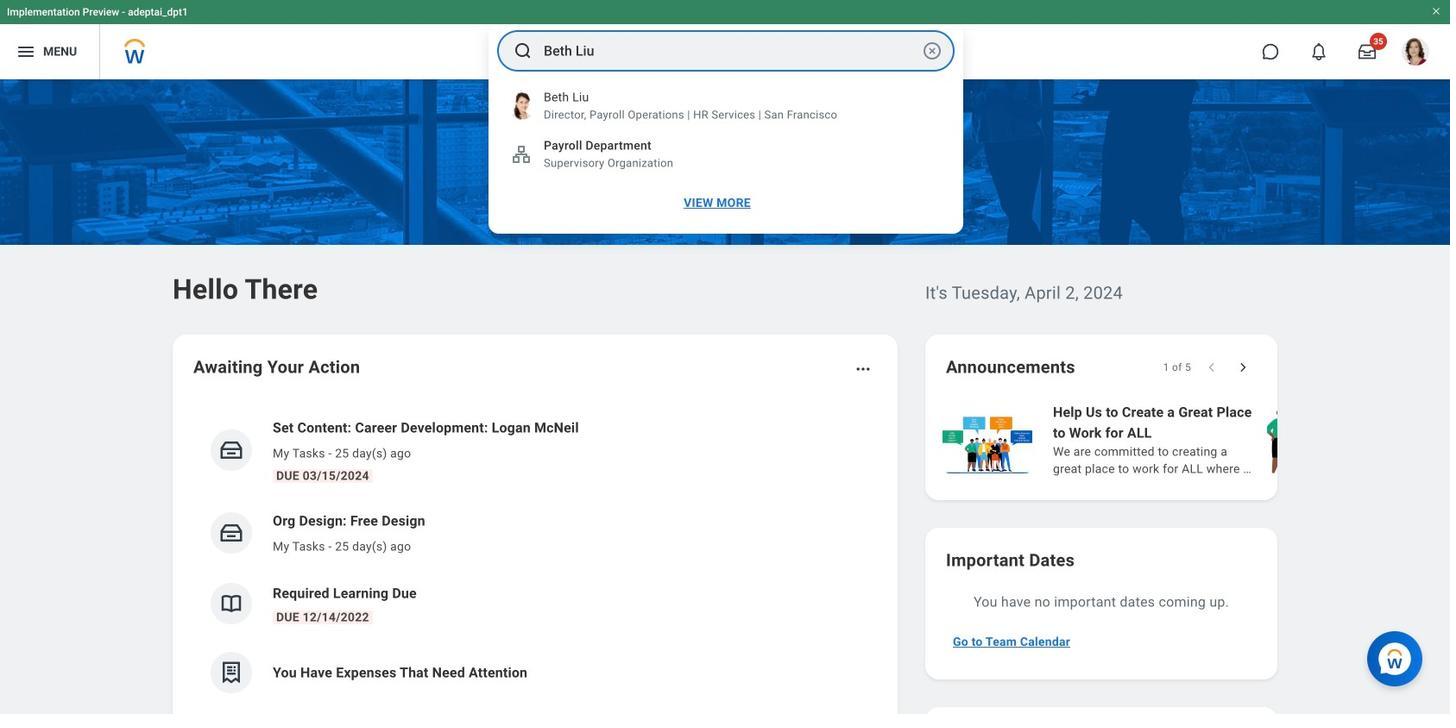 Task type: describe. For each thing, give the bounding box(es) containing it.
close environment banner image
[[1432, 6, 1442, 16]]

suggested results list box
[[489, 82, 964, 224]]

1 horizontal spatial list
[[940, 401, 1451, 480]]

dashboard expenses image
[[218, 661, 244, 686]]

x circle image
[[922, 41, 943, 61]]

Search Workday  search field
[[544, 32, 919, 70]]

search image
[[513, 41, 534, 61]]

view team image
[[511, 144, 532, 165]]

book open image
[[218, 592, 244, 617]]

1 inbox image from the top
[[218, 438, 244, 464]]

related actions image
[[855, 361, 872, 378]]

justify image
[[16, 41, 36, 62]]

0 horizontal spatial list
[[193, 404, 877, 708]]



Task type: vqa. For each thing, say whether or not it's contained in the screenshot.
"PM"
no



Task type: locate. For each thing, give the bounding box(es) containing it.
chevron right small image
[[1235, 359, 1252, 376]]

banner
[[0, 0, 1451, 79]]

list
[[940, 401, 1451, 480], [193, 404, 877, 708]]

status
[[1164, 361, 1192, 375]]

2 inbox image from the top
[[218, 521, 244, 547]]

None search field
[[489, 25, 964, 234]]

0 vertical spatial inbox image
[[218, 438, 244, 464]]

profile logan mcneil image
[[1402, 38, 1430, 69]]

main content
[[0, 79, 1451, 715]]

inbox large image
[[1359, 43, 1376, 60]]

chevron left small image
[[1204, 359, 1221, 376]]

inbox image
[[218, 438, 244, 464], [218, 521, 244, 547]]

notifications large image
[[1311, 43, 1328, 60]]

1 vertical spatial inbox image
[[218, 521, 244, 547]]



